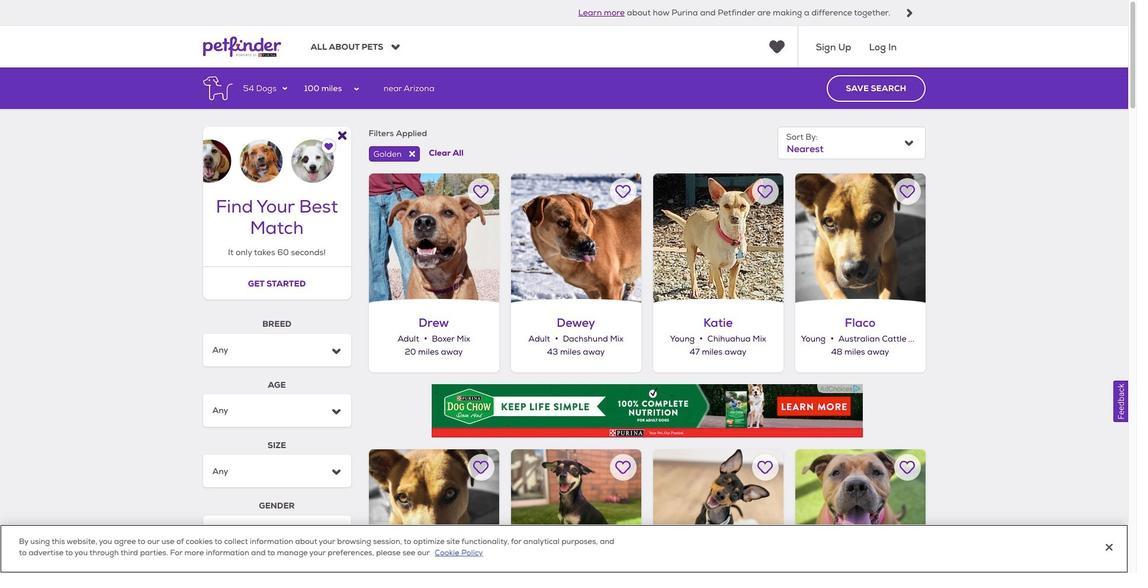 Task type: describe. For each thing, give the bounding box(es) containing it.
flaco, adoptable dog, young male australian cattle dog / blue heeler & pit bull terrier mix, 54 miles away. image
[[369, 450, 499, 574]]

privacy alert dialog
[[0, 525, 1129, 574]]

dean, adoptable dog, young male miniature pinscher mix, 65 miles away. image
[[653, 450, 784, 574]]

flaco, adoptable dog, young male australian cattle dog / blue heeler & pit bull terrier mix, 48 miles away. image
[[796, 174, 926, 304]]

drew, adoptable dog, adult male boxer mix, 20 miles away. image
[[369, 174, 499, 304]]

faline, adoptable dog, young female miniature pinscher & greyhound mix, 65 miles away. image
[[511, 450, 642, 574]]



Task type: vqa. For each thing, say whether or not it's contained in the screenshot.
Flaco, adoptable Dog, Young Male Australian Cattle Dog / Blue Heeler & Pit Bull Terrier Mix, 48 miles away. "image"
yes



Task type: locate. For each thing, give the bounding box(es) containing it.
penny, adoptable dog, adult female mastiff, 65 miles away. image
[[796, 450, 926, 574]]

dewey, adoptable dog, adult male dachshund mix, 43 miles away. image
[[511, 174, 642, 304]]

potential dog matches image
[[203, 127, 351, 183]]

main content
[[0, 68, 1129, 574]]

katie, adoptable dog, young female chihuahua mix, 47 miles away. image
[[653, 174, 784, 304]]

petfinder home image
[[203, 26, 281, 68]]

advertisement element
[[432, 384, 863, 438]]



